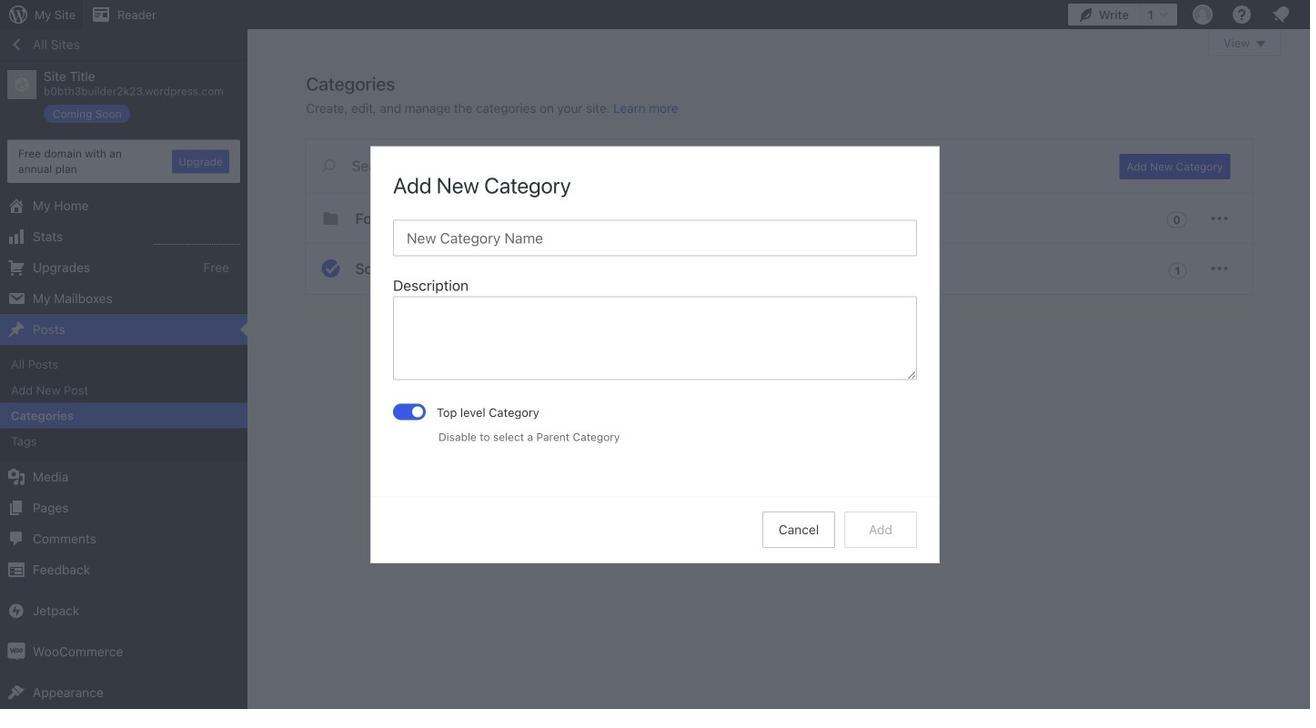 Task type: vqa. For each thing, say whether or not it's contained in the screenshot.
second Img from the bottom of the page
no



Task type: describe. For each thing, give the bounding box(es) containing it.
New Category Name text field
[[393, 220, 918, 256]]

3 list item from the top
[[1303, 273, 1311, 358]]

socialing image
[[320, 258, 342, 279]]

update your profile, personal settings, and more image
[[1193, 4, 1214, 25]]

img image
[[7, 643, 25, 661]]

2 list item from the top
[[1303, 188, 1311, 273]]

highest hourly views 0 image
[[154, 233, 240, 245]]

help image
[[1232, 4, 1254, 25]]



Task type: locate. For each thing, give the bounding box(es) containing it.
toggle menu image
[[1209, 208, 1231, 229]]

None text field
[[393, 296, 918, 380]]

group
[[393, 274, 918, 385]]

None search field
[[306, 139, 1098, 192]]

list item
[[1303, 93, 1311, 159], [1303, 188, 1311, 273], [1303, 273, 1311, 358], [1303, 358, 1311, 426]]

folder image
[[320, 208, 342, 229]]

1 list item from the top
[[1303, 93, 1311, 159]]

toggle menu image
[[1209, 258, 1231, 279]]

manage your notifications image
[[1271, 4, 1293, 25]]

main content
[[306, 29, 1282, 295]]

closed image
[[1257, 41, 1266, 47]]

row
[[306, 194, 1253, 295]]

dialog
[[371, 147, 940, 562]]

4 list item from the top
[[1303, 358, 1311, 426]]



